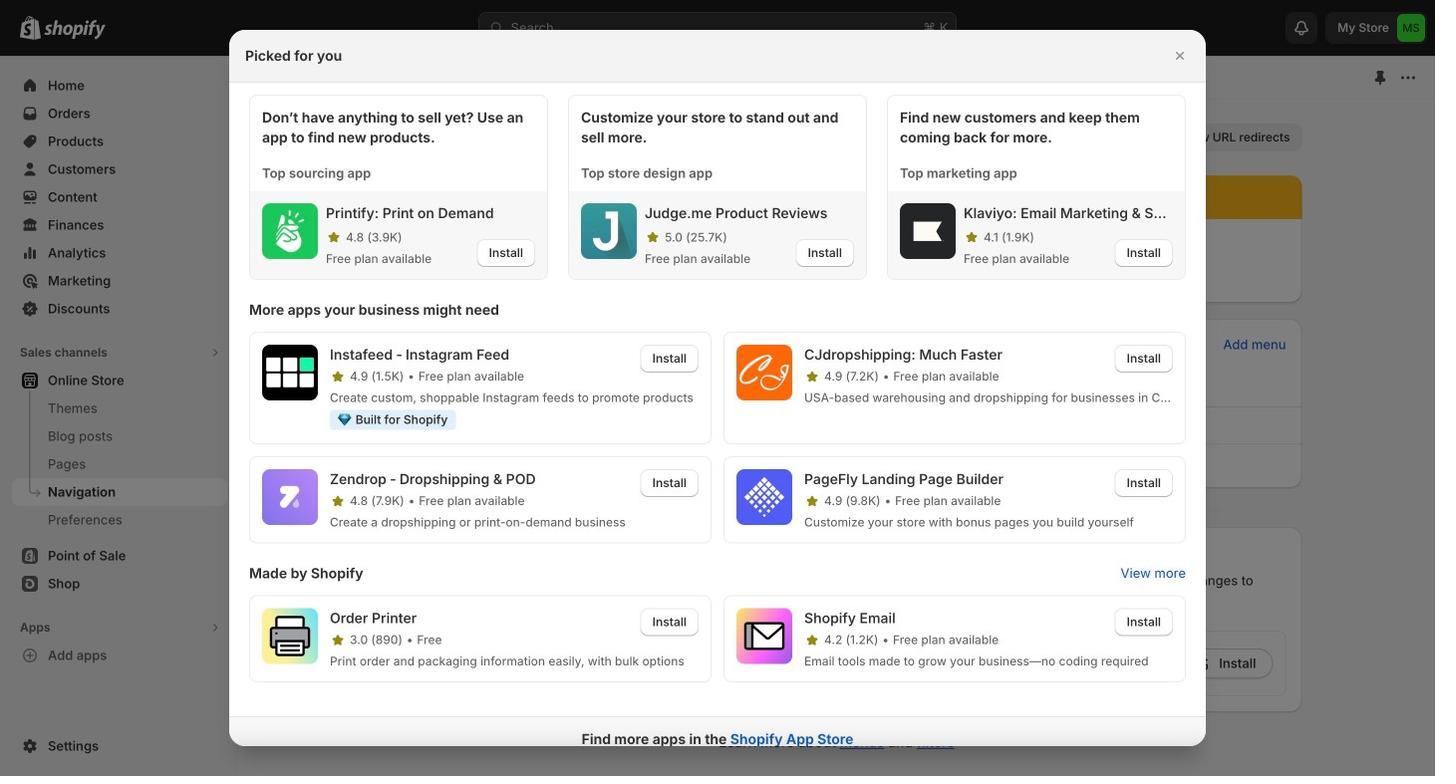 Task type: vqa. For each thing, say whether or not it's contained in the screenshot.
Select within The Select A Plan To Extend Your Shopify Trial For Just $1/Month For Your First 3 Months.
no



Task type: locate. For each thing, give the bounding box(es) containing it.
online store image
[[251, 68, 271, 88]]

dialog
[[0, 30, 1435, 761]]

built for shopify image
[[338, 414, 352, 426]]



Task type: describe. For each thing, give the bounding box(es) containing it.
shopify image
[[44, 20, 106, 40]]



